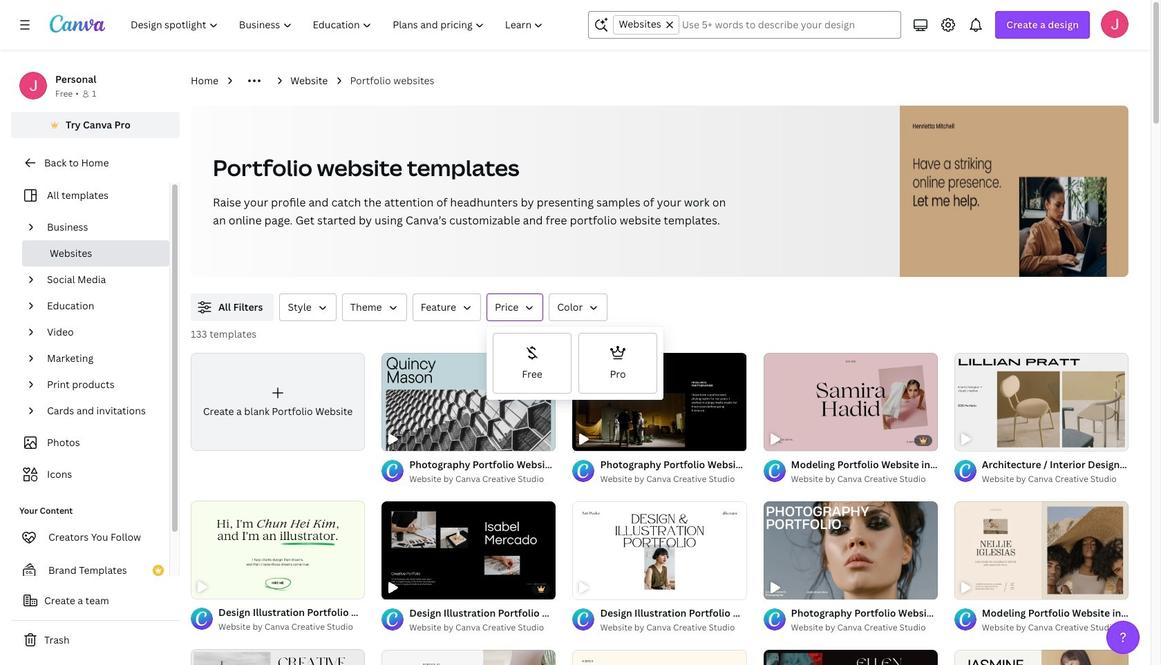 Task type: locate. For each thing, give the bounding box(es) containing it.
top level navigation element
[[122, 11, 556, 39]]

None search field
[[589, 11, 902, 39]]

james peterson image
[[1101, 10, 1129, 38]]

create a blank portfolio website element
[[191, 353, 365, 451]]

portfolio website templates image
[[900, 106, 1129, 277], [900, 106, 1129, 277]]



Task type: describe. For each thing, give the bounding box(es) containing it.
Search search field
[[682, 12, 893, 38]]



Task type: vqa. For each thing, say whether or not it's contained in the screenshot.
Cebuano,
no



